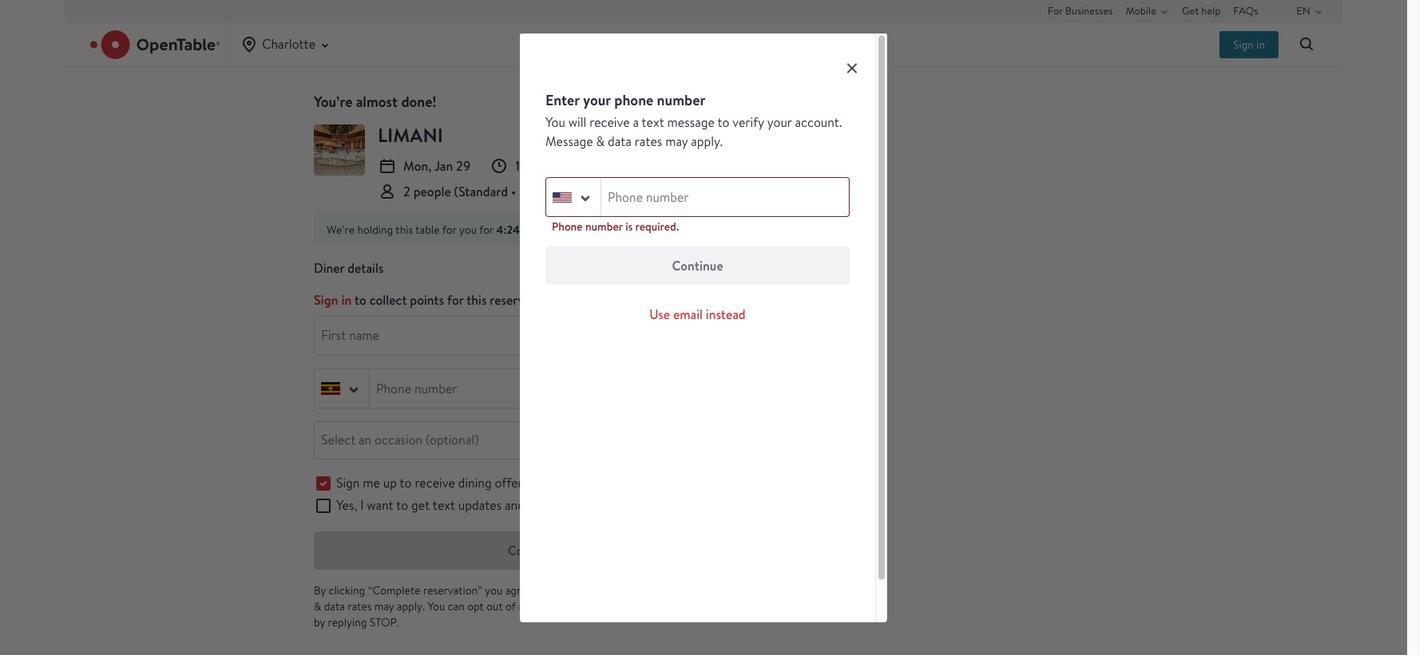 Task type: locate. For each thing, give the bounding box(es) containing it.
apply.
[[397, 600, 425, 614]]

limani link
[[378, 122, 822, 150]]

and for news
[[531, 475, 551, 492]]

1 vertical spatial and
[[505, 498, 525, 515]]

this right points
[[467, 292, 487, 309]]

0 vertical spatial sign
[[1234, 38, 1254, 52]]

2 vertical spatial sign
[[336, 475, 360, 492]]

0 horizontal spatial by
[[314, 616, 325, 630]]

1 horizontal spatial by
[[698, 475, 711, 492]]

sign in
[[1234, 38, 1266, 52]]

diner details
[[314, 260, 384, 277]]

reservation down 4:24 at the top of page
[[490, 292, 552, 309]]

en
[[1297, 4, 1311, 17]]

mon, jan 29
[[403, 157, 471, 175]]

in down diner details
[[341, 292, 352, 309]]

1 horizontal spatial in
[[692, 600, 701, 614]]

any
[[649, 600, 665, 614]]

0 horizontal spatial text
[[433, 498, 455, 515]]

in
[[1257, 38, 1266, 52], [341, 292, 352, 309], [692, 600, 701, 614]]

1 horizontal spatial you
[[485, 584, 503, 598]]

messages
[[588, 600, 634, 614]]

you
[[428, 600, 445, 614]]

opentable logo image
[[90, 30, 220, 59]]

0 vertical spatial sign in button
[[1220, 31, 1279, 58]]

0 horizontal spatial in
[[341, 292, 352, 309]]

1 vertical spatial in
[[341, 292, 352, 309]]

and up reminders
[[531, 475, 551, 492]]

this left table
[[396, 223, 413, 237]]

sign in button
[[1220, 31, 1279, 58], [314, 292, 352, 309]]

rates
[[348, 600, 372, 614]]

sign down faqs button
[[1234, 38, 1254, 52]]

text right "get"
[[433, 498, 455, 515]]

0 vertical spatial you
[[459, 223, 477, 237]]

you left 4:24 at the top of page
[[459, 223, 477, 237]]

sign
[[1234, 38, 1254, 52], [314, 292, 338, 309], [336, 475, 360, 492]]

for
[[442, 223, 457, 237], [480, 223, 494, 237], [447, 292, 464, 309]]

sign in to collect points for this reservation
[[314, 292, 552, 309]]

in for sign in to collect points for this reservation
[[341, 292, 352, 309]]

data
[[324, 600, 345, 614]]

2 horizontal spatial this
[[615, 475, 635, 492]]

this up the my
[[615, 475, 635, 492]]

complete
[[508, 542, 563, 560]]

to right up
[[400, 475, 412, 492]]

by
[[698, 475, 711, 492], [314, 616, 325, 630]]

details
[[348, 260, 384, 277]]

sign up yes,
[[336, 475, 360, 492]]

1 horizontal spatial text
[[566, 600, 585, 614]]

0 vertical spatial text
[[433, 498, 455, 515]]

can
[[448, 600, 465, 614]]

"complete
[[368, 584, 421, 598]]

we're holding this table for you for 4:24 minutes
[[327, 222, 562, 238]]

1 vertical spatial by
[[314, 616, 325, 630]]

may
[[375, 600, 394, 614]]

0 vertical spatial in
[[1257, 38, 1266, 52]]

text
[[433, 498, 455, 515], [566, 600, 585, 614]]

•
[[511, 183, 516, 201]]

you're
[[314, 92, 353, 112]]

2 horizontal spatial in
[[1257, 38, 1266, 52]]

1 horizontal spatial and
[[531, 475, 551, 492]]

you up out in the left of the page
[[485, 584, 503, 598]]

restaurant
[[638, 475, 695, 492]]

settings
[[769, 600, 808, 614]]

0 horizontal spatial this
[[396, 223, 413, 237]]

message
[[778, 584, 820, 598]]

minutes
[[523, 222, 562, 238]]

0 horizontal spatial you
[[459, 223, 477, 237]]

get help
[[1183, 4, 1221, 17]]

1 vertical spatial reservation
[[566, 542, 628, 560]]

for right points
[[447, 292, 464, 309]]

points
[[410, 292, 444, 309]]

0 horizontal spatial sign in button
[[314, 292, 352, 309]]

en button
[[1297, 0, 1329, 22]]

stop.
[[370, 616, 399, 630]]

in left your
[[692, 600, 701, 614]]

and down offers
[[505, 498, 525, 515]]

0 vertical spatial reservation
[[490, 292, 552, 309]]

mobile button
[[1126, 0, 1175, 22]]

0 vertical spatial this
[[396, 223, 413, 237]]

this
[[396, 223, 413, 237], [467, 292, 487, 309], [615, 475, 635, 492]]

0 horizontal spatial and
[[505, 498, 525, 515]]

Phone number telephone field
[[370, 370, 561, 408]]

done!
[[401, 92, 436, 112]]

text right receiving
[[566, 600, 585, 614]]

1 vertical spatial sign
[[314, 292, 338, 309]]

1 vertical spatial you
[[485, 584, 503, 598]]

0 vertical spatial by
[[698, 475, 711, 492]]

complete reservation button
[[314, 532, 822, 570]]

room)
[[559, 183, 596, 201]]

reservation down about
[[566, 542, 628, 560]]

navigation
[[226, 23, 348, 66]]

1 horizontal spatial reservation
[[566, 542, 628, 560]]

sign for sign in to collect points for this reservation
[[314, 292, 338, 309]]

1 vertical spatial text
[[566, 600, 585, 614]]

sign in button down the diner
[[314, 292, 352, 309]]

at
[[637, 600, 646, 614]]

your
[[704, 600, 725, 614]]

0 vertical spatial and
[[531, 475, 551, 492]]

people
[[414, 183, 451, 201]]

receiving
[[519, 600, 563, 614]]

sign in button down faqs button
[[1220, 31, 1279, 58]]

faqs button
[[1234, 0, 1259, 22]]

out
[[487, 600, 503, 614]]

2 vertical spatial in
[[692, 600, 701, 614]]

&
[[314, 600, 321, 614]]

sign for sign me up to receive dining offers and news from this restaurant by email.
[[336, 475, 360, 492]]

yes, i want to get text updates and reminders about my reservations.
[[336, 498, 712, 515]]

in down faqs button
[[1257, 38, 1266, 52]]

reservation
[[490, 292, 552, 309], [566, 542, 628, 560]]

for
[[1048, 4, 1063, 17]]

by left email.
[[698, 475, 711, 492]]

receive
[[415, 475, 455, 492]]

you're almost done!
[[314, 92, 436, 112]]

collect
[[370, 292, 407, 309]]

by inside . message & data rates may apply. you can opt out of receiving text messages at any time in your account settings or by replying stop.
[[314, 616, 325, 630]]

by down '&'
[[314, 616, 325, 630]]

1 vertical spatial this
[[467, 292, 487, 309]]

sign down the diner
[[314, 292, 338, 309]]

up
[[383, 475, 397, 492]]

text inside . message & data rates may apply. you can opt out of receiving text messages at any time in your account settings or by replying stop.
[[566, 600, 585, 614]]



Task type: vqa. For each thing, say whether or not it's contained in the screenshot.
bonus point icon on the left of page
no



Task type: describe. For each thing, give the bounding box(es) containing it.
or
[[810, 600, 821, 614]]

you inside we're holding this table for you for 4:24 minutes
[[459, 223, 477, 237]]

get
[[1183, 4, 1200, 17]]

2 people (standard • dining room)
[[403, 183, 596, 201]]

about
[[587, 498, 618, 515]]

dining
[[519, 183, 556, 201]]

my
[[622, 498, 638, 515]]

Last name text field
[[575, 317, 821, 356]]

mon,
[[403, 157, 432, 175]]

. message & data rates may apply. you can opt out of receiving text messages at any time in your account settings or by replying stop.
[[314, 584, 821, 630]]

me
[[363, 475, 380, 492]]

table
[[416, 223, 440, 237]]

First name text field
[[315, 317, 561, 356]]

almost
[[356, 92, 398, 112]]

get help button
[[1183, 0, 1221, 22]]

the
[[548, 584, 564, 598]]

we're
[[327, 223, 355, 237]]

for businesses
[[1048, 4, 1114, 17]]

4:24
[[497, 222, 520, 238]]

.
[[772, 584, 775, 598]]

you're almost done! element
[[314, 92, 822, 112]]

clicking
[[329, 584, 365, 598]]

reservations.
[[641, 498, 712, 515]]

yes,
[[336, 498, 357, 515]]

time
[[668, 600, 690, 614]]

reservation inside button
[[566, 542, 628, 560]]

sign for sign in
[[1234, 38, 1254, 52]]

news
[[554, 475, 582, 492]]

(standard
[[454, 183, 508, 201]]

limani
[[378, 122, 443, 149]]

of
[[506, 600, 516, 614]]

diner
[[314, 260, 345, 277]]

reservation"
[[423, 584, 483, 598]]

1 horizontal spatial this
[[467, 292, 487, 309]]

account
[[728, 600, 767, 614]]

in for sign in
[[1257, 38, 1266, 52]]

am
[[546, 157, 566, 175]]

to left "get"
[[396, 498, 408, 515]]

for businesses button
[[1048, 0, 1114, 22]]

29
[[456, 157, 471, 175]]

for left 4:24 at the top of page
[[480, 223, 494, 237]]

search icon image
[[1298, 35, 1318, 54]]

holding
[[357, 223, 393, 237]]

updates
[[458, 498, 502, 515]]

11:45
[[516, 157, 543, 175]]

11:45 am
[[516, 157, 566, 175]]

get
[[412, 498, 430, 515]]

i
[[360, 498, 364, 515]]

2 vertical spatial this
[[615, 475, 635, 492]]

and for reminders
[[505, 498, 525, 515]]

jan
[[434, 157, 453, 175]]

mobile
[[1126, 4, 1157, 17]]

want
[[367, 498, 394, 515]]

sign me up to receive dining offers and news from this restaurant by email.
[[336, 475, 746, 492]]

complete reservation
[[508, 542, 628, 560]]

businesses
[[1066, 4, 1114, 17]]

replying
[[328, 616, 367, 630]]

1 horizontal spatial sign in button
[[1220, 31, 1279, 58]]

1 vertical spatial sign in button
[[314, 292, 352, 309]]

opt
[[468, 600, 484, 614]]

this inside we're holding this table for you for 4:24 minutes
[[396, 223, 413, 237]]

0 horizontal spatial reservation
[[490, 292, 552, 309]]

by
[[314, 584, 326, 598]]

by clicking "complete reservation" you agree to the
[[314, 584, 567, 598]]

help
[[1202, 4, 1221, 17]]

reminders
[[528, 498, 584, 515]]

2
[[403, 183, 411, 201]]

agree
[[506, 584, 533, 598]]

to left the the
[[535, 584, 546, 598]]

for right table
[[442, 223, 457, 237]]

to left collect
[[355, 292, 367, 309]]

faqs
[[1234, 4, 1259, 17]]

dining
[[458, 475, 492, 492]]

offers
[[495, 475, 528, 492]]

in inside . message & data rates may apply. you can opt out of receiving text messages at any time in your account settings or by replying stop.
[[692, 600, 701, 614]]

email.
[[714, 475, 746, 492]]

from
[[585, 475, 612, 492]]



